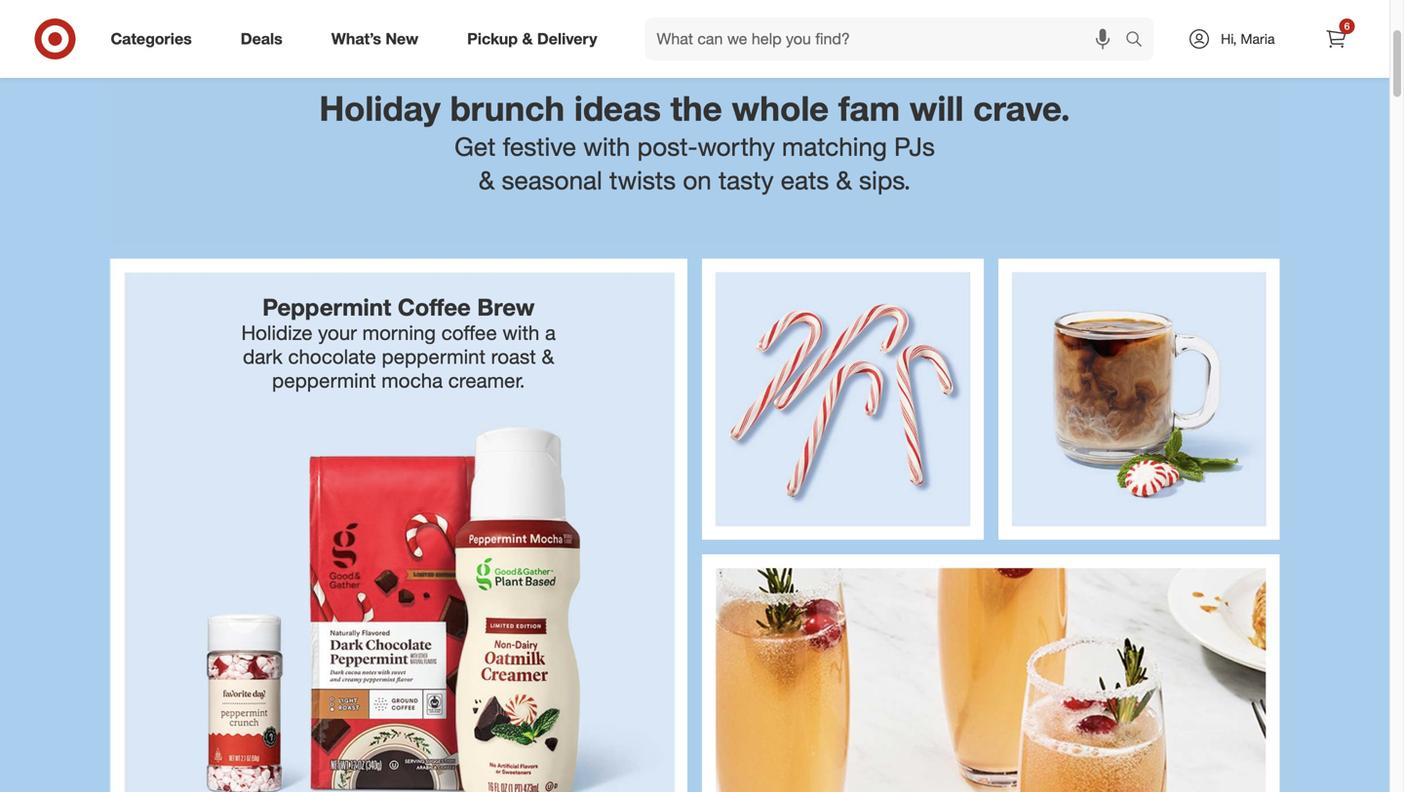Task type: describe. For each thing, give the bounding box(es) containing it.
brew
[[477, 293, 535, 321]]

pickup
[[467, 29, 518, 48]]

worthy
[[698, 131, 775, 162]]

6 link
[[1315, 18, 1358, 60]]

whole
[[732, 87, 829, 129]]

& inside "link"
[[522, 29, 533, 48]]

delivery
[[537, 29, 597, 48]]

6
[[1344, 20, 1350, 32]]

coffee
[[441, 321, 497, 345]]

pickup & delivery
[[467, 29, 597, 48]]

hi,
[[1221, 30, 1237, 47]]

search button
[[1117, 18, 1163, 64]]

sips.
[[859, 165, 911, 196]]

the
[[670, 87, 722, 129]]

ideas
[[574, 87, 661, 129]]

what's new link
[[315, 18, 443, 60]]

get
[[455, 131, 496, 162]]

morning
[[362, 321, 436, 345]]

eats
[[781, 165, 829, 196]]

with inside peppermint coffee brew holidize your morning coffee with a dark chocolate peppermint roast & peppermint mocha creamer.
[[503, 321, 539, 345]]

mocha
[[381, 369, 443, 393]]

What can we help you find? suggestions appear below search field
[[645, 18, 1130, 60]]

chocolate
[[288, 345, 376, 369]]

& down matching
[[836, 165, 852, 196]]

fam
[[838, 87, 900, 129]]

post-
[[637, 131, 698, 162]]

categories
[[111, 29, 192, 48]]

& down get
[[479, 165, 495, 196]]

festive
[[503, 131, 576, 162]]

dark
[[243, 345, 283, 369]]

pickup & delivery link
[[451, 18, 622, 60]]

peppermint coffee brew holidize your morning coffee with a dark chocolate peppermint roast & peppermint mocha creamer.
[[241, 293, 561, 393]]

peppermint
[[262, 293, 391, 321]]

maria
[[1241, 30, 1275, 47]]

deals
[[241, 29, 283, 48]]

deals link
[[224, 18, 307, 60]]

on
[[683, 165, 711, 196]]



Task type: vqa. For each thing, say whether or not it's contained in the screenshot.
SEARCH
yes



Task type: locate. For each thing, give the bounding box(es) containing it.
0 horizontal spatial peppermint
[[272, 369, 376, 393]]

1 vertical spatial with
[[503, 321, 539, 345]]

will
[[910, 87, 964, 129]]

with down ideas
[[583, 131, 630, 162]]

&
[[522, 29, 533, 48], [479, 165, 495, 196], [836, 165, 852, 196], [542, 345, 554, 369]]

pjs
[[894, 131, 935, 162]]

holiday brunch ideas the whole fam will crave. get festive with post-worthy matching pjs & seasonal twists on tasty eats & sips.
[[319, 87, 1070, 196]]

0 horizontal spatial with
[[503, 321, 539, 345]]

1 horizontal spatial with
[[583, 131, 630, 162]]

search
[[1117, 31, 1163, 50]]

your
[[318, 321, 357, 345]]

seasonal
[[502, 165, 602, 196]]

peppermint down 'coffee'
[[382, 345, 486, 369]]

new
[[385, 29, 418, 48]]

with left a
[[503, 321, 539, 345]]

roast
[[491, 345, 536, 369]]

matching
[[782, 131, 887, 162]]

1 horizontal spatial peppermint
[[382, 345, 486, 369]]

& right roast
[[542, 345, 554, 369]]

what's
[[331, 29, 381, 48]]

crave.
[[973, 87, 1070, 129]]

coffee
[[398, 293, 471, 321]]

0 vertical spatial with
[[583, 131, 630, 162]]

peppermint down your
[[272, 369, 376, 393]]

& inside peppermint coffee brew holidize your morning coffee with a dark chocolate peppermint roast & peppermint mocha creamer.
[[542, 345, 554, 369]]

with
[[583, 131, 630, 162], [503, 321, 539, 345]]

holidize
[[241, 321, 312, 345]]

& right pickup
[[522, 29, 533, 48]]

holiday
[[319, 87, 441, 129]]

a
[[545, 321, 556, 345]]

hi, maria
[[1221, 30, 1275, 47]]

tasty
[[719, 165, 774, 196]]

categories link
[[94, 18, 216, 60]]

with inside holiday brunch ideas the whole fam will crave. get festive with post-worthy matching pjs & seasonal twists on tasty eats & sips.
[[583, 131, 630, 162]]

what's new
[[331, 29, 418, 48]]

creamer.
[[448, 369, 525, 393]]

brunch
[[450, 87, 565, 129]]

peppermint
[[382, 345, 486, 369], [272, 369, 376, 393]]

twists
[[609, 165, 676, 196]]



